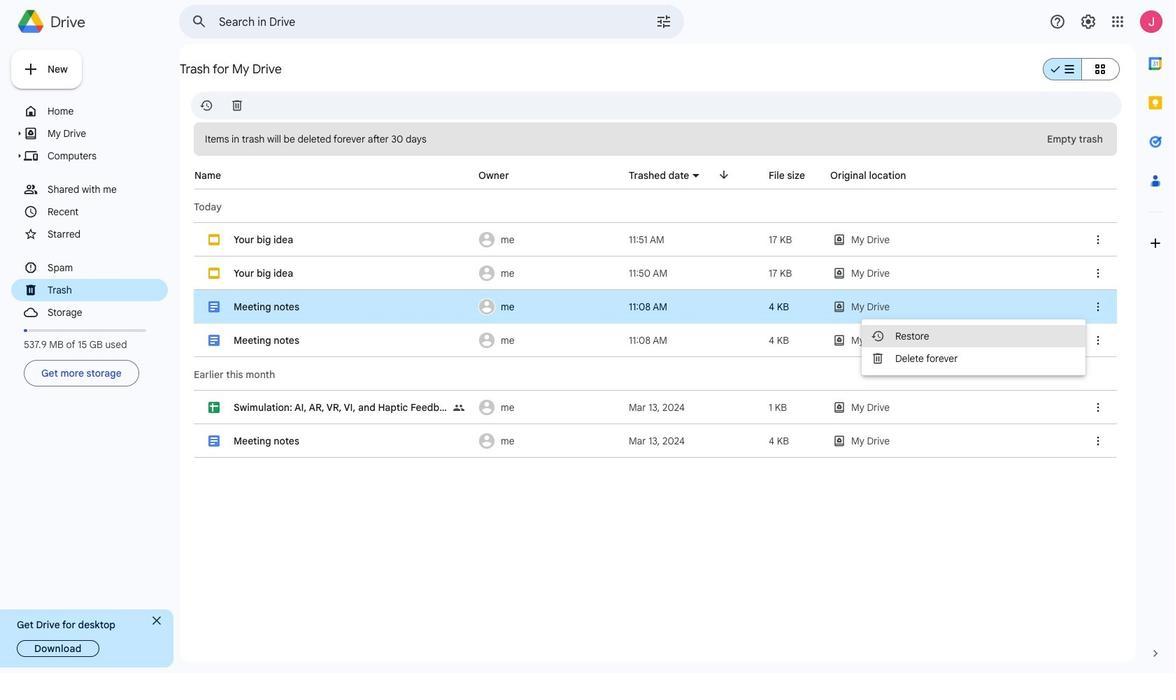 Task type: vqa. For each thing, say whether or not it's contained in the screenshot.
second Google Docs: Meeting notes element from the top
yes



Task type: locate. For each thing, give the bounding box(es) containing it.
support image
[[1049, 13, 1066, 30]]

None search field
[[179, 5, 684, 38]]

3 size: 4 kb
storage used: 4 kb element from the top
[[769, 435, 789, 448]]

0 vertical spatial google slides image
[[208, 234, 220, 246]]

5 cell from the top
[[194, 391, 1116, 425]]

1 vertical spatial size: 17 kb
storage used: 17 kb element
[[769, 267, 792, 280]]

1 trashed mar 13, 2024 element from the top
[[629, 401, 685, 414]]

close image
[[152, 617, 161, 625]]

storage element
[[48, 304, 166, 322]]

size: 4 kb
storage used: 4 kb element
[[769, 301, 789, 313], [769, 334, 789, 347], [769, 435, 789, 448]]

navigation
[[11, 100, 168, 390]]

List radio
[[1043, 52, 1081, 86]]

2 owned by me element from the top
[[474, 257, 625, 290]]

google sheets image
[[208, 402, 220, 413]]

0 vertical spatial trashed 11:08 am element
[[629, 301, 667, 313]]

5 owned by me element from the top
[[474, 391, 625, 425]]

google docs: meeting notes element for third cell from the top of the page
[[234, 301, 299, 313]]

region
[[186, 156, 1117, 458]]

google slides image
[[208, 234, 220, 246], [208, 268, 220, 279]]

2 size: 4 kb
storage used: 4 kb element from the top
[[769, 334, 789, 347]]

1 vertical spatial trashed 11:08 am element
[[629, 334, 667, 347]]

owned by me element for 1st the trashed 11:08 am element from the bottom
[[474, 324, 625, 357]]

restore from trash element
[[895, 325, 1077, 348]]

google slides image for the trashed 11:51 am element
[[208, 234, 220, 246]]

size: 17 kb
storage used: 17 kb element for trashed 11:50 am element at the top of the page
[[769, 267, 792, 280]]

recent items element
[[48, 203, 166, 221]]

1 vertical spatial trashed mar 13, 2024 element
[[629, 435, 685, 448]]

1 vertical spatial size: 4 kb
storage used: 4 kb element
[[769, 334, 789, 347]]

items shared with me element
[[48, 180, 166, 199]]

0 vertical spatial size: 4 kb
storage used: 4 kb element
[[769, 301, 789, 313]]

1 size: 4 kb
storage used: 4 kb element from the top
[[769, 301, 789, 313]]

owned by me element for second the trashed 11:08 am element from the bottom
[[474, 290, 625, 324]]

1 size: 17 kb
storage used: 17 kb element from the top
[[769, 234, 792, 246]]

1 vertical spatial google slides image
[[208, 268, 220, 279]]

1 google docs image from the top
[[208, 301, 220, 313]]

trashed mar 13, 2024 element for google docs icon
[[629, 435, 685, 448]]

size: 17 kb
storage used: 17 kb element
[[769, 234, 792, 246], [769, 267, 792, 280]]

2 google slides: your big idea element from the top
[[234, 267, 293, 280]]

advanced search image
[[650, 8, 678, 36]]

2 cell from the top
[[194, 257, 1116, 290]]

2 trashed mar 13, 2024 element from the top
[[629, 435, 685, 448]]

1 google slides: your big idea element from the top
[[234, 234, 293, 246]]

1 owned by me element from the top
[[474, 223, 625, 257]]

tree item
[[11, 279, 168, 301]]

6 owned by me element from the top
[[474, 425, 625, 458]]

google docs: meeting notes element for sixth cell
[[234, 435, 299, 448]]

0 vertical spatial google docs image
[[208, 301, 220, 313]]

0 vertical spatial size: 17 kb
storage used: 17 kb element
[[769, 234, 792, 246]]

google docs: meeting notes element for 4th cell
[[234, 334, 299, 347]]

size: 1 kb
storage used: 1 kb element
[[769, 401, 787, 414]]

3 google docs: meeting notes element from the top
[[234, 435, 299, 448]]

owned by me element
[[474, 223, 625, 257], [474, 257, 625, 290], [474, 290, 625, 324], [474, 324, 625, 357], [474, 391, 625, 425], [474, 425, 625, 458]]

2 vertical spatial google docs: meeting notes element
[[234, 435, 299, 448]]

2 google docs: meeting notes element from the top
[[234, 334, 299, 347]]

google docs image
[[208, 301, 220, 313], [208, 335, 220, 346]]

1 google docs: meeting notes element from the top
[[234, 301, 299, 313]]

2 google docs image from the top
[[208, 335, 220, 346]]

shared image
[[453, 391, 470, 425]]

reverse sort direction image
[[718, 169, 731, 181]]

owned by me element for the trashed 11:51 am element
[[474, 223, 625, 257]]

trashed mar 13, 2024 element
[[629, 401, 685, 414], [629, 435, 685, 448]]

google sheets: swimulation: ai, ar, vr, vi, and haptic feedback - column chart 2 element
[[234, 401, 448, 414]]

1 vertical spatial google slides: your big idea element
[[234, 267, 293, 280]]

google docs: meeting notes element
[[234, 301, 299, 313], [234, 334, 299, 347], [234, 435, 299, 448]]

google slides: your big idea element
[[234, 234, 293, 246], [234, 267, 293, 280]]

tab list
[[1136, 44, 1175, 634]]

trashed 11:50 am element
[[629, 267, 668, 280]]

1 google slides image from the top
[[208, 234, 220, 246]]

0 vertical spatial google docs: meeting notes element
[[234, 301, 299, 313]]

google docs image
[[208, 436, 220, 447]]

2 size: 17 kb
storage used: 17 kb element from the top
[[769, 267, 792, 280]]

1 vertical spatial google docs: meeting notes element
[[234, 334, 299, 347]]

2 trashed 11:08 am element from the top
[[629, 334, 667, 347]]

4 owned by me element from the top
[[474, 324, 625, 357]]

delete forever element
[[895, 348, 1077, 370]]

4 cell from the top
[[194, 324, 1116, 357]]

cell
[[194, 223, 1116, 257], [194, 257, 1116, 290], [194, 290, 1116, 324], [194, 324, 1116, 357], [194, 391, 1116, 425], [194, 425, 1116, 458]]

google slides: your big idea element for google slides image for the trashed 11:51 am element
[[234, 234, 293, 246]]

tree
[[11, 100, 168, 324]]

google slides image for trashed 11:50 am element at the top of the page
[[208, 268, 220, 279]]

search google drive image
[[185, 8, 213, 36]]

2 google slides image from the top
[[208, 268, 220, 279]]

1 vertical spatial google docs image
[[208, 335, 220, 346]]

google slides: your big idea element for google slides image for trashed 11:50 am element at the top of the page
[[234, 267, 293, 280]]

shared image
[[453, 403, 464, 414]]

2 vertical spatial size: 4 kb
storage used: 4 kb element
[[769, 435, 789, 448]]

0 vertical spatial trashed mar 13, 2024 element
[[629, 401, 685, 414]]

3 owned by me element from the top
[[474, 290, 625, 324]]

trashed 11:08 am element
[[629, 301, 667, 313], [629, 334, 667, 347]]

trashed items element
[[48, 281, 166, 299]]

size: 4 kb
storage used: 4 kb element for google docs icon's trashed mar 13, 2024 element
[[769, 435, 789, 448]]

1 cell from the top
[[194, 223, 1116, 257]]

0 vertical spatial google slides: your big idea element
[[234, 234, 293, 246]]



Task type: describe. For each thing, give the bounding box(es) containing it.
6 cell from the top
[[194, 425, 1116, 458]]

3 cell from the top
[[194, 290, 1116, 324]]

computers element
[[48, 147, 166, 165]]

google docs image for 4th cell's google docs: meeting notes element
[[208, 335, 220, 346]]

trashed 11:51 am element
[[629, 234, 664, 246]]

my drive element
[[48, 125, 166, 143]]

starred items element
[[48, 225, 166, 243]]

Search in Drive text field
[[219, 15, 616, 29]]

owned by me element for trashed 11:50 am element at the top of the page
[[474, 257, 625, 290]]

trashed mar 13, 2024 element for google sheets icon
[[629, 401, 685, 414]]

owned by me element for trashed mar 13, 2024 element corresponding to google sheets icon
[[474, 391, 625, 425]]

Grid radio
[[1081, 52, 1120, 86]]

size: 4 kb
storage used: 4 kb element for second the trashed 11:08 am element from the bottom
[[769, 301, 789, 313]]

spam element
[[48, 259, 166, 277]]

owned by me element for google docs icon's trashed mar 13, 2024 element
[[474, 425, 625, 458]]

home element
[[48, 102, 166, 120]]

size: 17 kb
storage used: 17 kb element for the trashed 11:51 am element
[[769, 234, 792, 246]]

google docs image for google docs: meeting notes element associated with third cell from the top of the page
[[208, 301, 220, 313]]

1 trashed 11:08 am element from the top
[[629, 301, 667, 313]]

size: 4 kb
storage used: 4 kb element for 1st the trashed 11:08 am element from the bottom
[[769, 334, 789, 347]]



